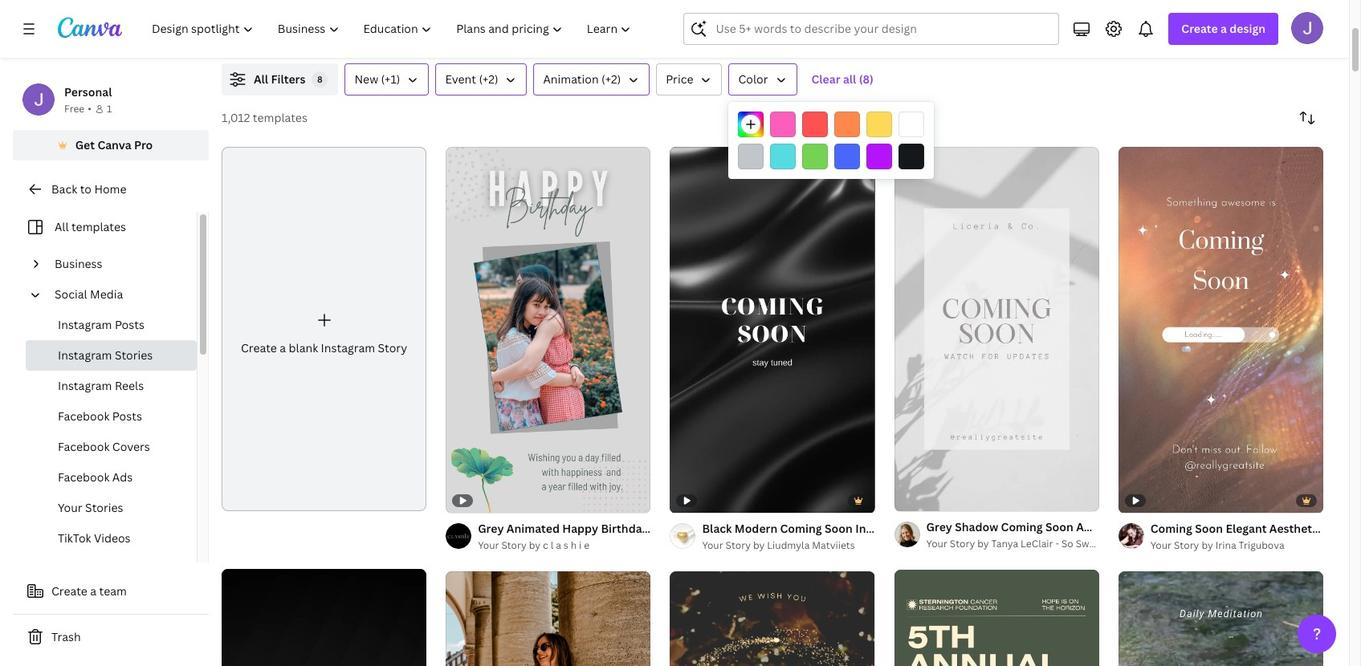 Task type: describe. For each thing, give the bounding box(es) containing it.
facebook for facebook ads
[[58, 470, 110, 485]]

grey animated happy birthday instagram story your story by c l a s h i e
[[478, 521, 739, 552]]

coming soon  elegant aesthetic loadin your story by irina trigubova
[[1151, 521, 1362, 552]]

instagram inside grey shadow coming soon announcement instagram story your story by tanya leclair - so swell studio
[[1164, 519, 1218, 535]]

your inside the black modern coming soon instagram story your story by liudmyla matviiets
[[702, 539, 723, 552]]

tiktok videos
[[58, 531, 131, 546]]

all templates
[[55, 219, 126, 235]]

shadow
[[955, 519, 999, 535]]

all templates link
[[22, 212, 187, 243]]

business link
[[48, 249, 187, 280]]

add a new color image
[[738, 112, 764, 137]]

media
[[90, 287, 123, 302]]

1,012 templates
[[222, 110, 308, 125]]

covers
[[112, 439, 150, 455]]

facebook covers link
[[26, 432, 197, 463]]

instagram stories
[[58, 348, 153, 363]]

create a blank instagram story link
[[222, 147, 427, 511]]

color
[[739, 71, 768, 87]]

posts for facebook posts
[[112, 409, 142, 424]]

back
[[51, 182, 77, 197]]

team
[[99, 584, 127, 599]]

create a blank instagram story element
[[222, 147, 427, 511]]

back to home link
[[13, 174, 209, 206]]

l
[[551, 539, 554, 552]]

videos
[[94, 531, 131, 546]]

coming soon  elegant aesthetic loadin link
[[1151, 520, 1362, 538]]

grey shadow coming soon announcement instagram story your story by tanya leclair - so swell studio
[[927, 519, 1251, 551]]

all
[[843, 71, 857, 87]]

grey for grey shadow coming soon announcement instagram story
[[927, 519, 953, 535]]

trash link
[[13, 622, 209, 654]]

black modern coming soon instagram story link
[[702, 520, 943, 538]]

#c1c6cb image
[[738, 144, 764, 169]]

personal
[[64, 84, 112, 100]]

stories for your stories
[[85, 500, 123, 516]]

all for all filters
[[254, 71, 268, 87]]

posts for instagram posts
[[115, 317, 145, 333]]

clear
[[812, 71, 841, 87]]

soon inside the coming soon  elegant aesthetic loadin your story by irina trigubova
[[1195, 521, 1223, 536]]

pro
[[134, 137, 153, 153]]

loadin
[[1325, 521, 1362, 536]]

your story by c l a s h i e link
[[478, 538, 651, 554]]

1
[[107, 102, 112, 116]]

reels
[[115, 378, 144, 394]]

a for blank
[[280, 340, 286, 356]]

facebook ads link
[[26, 463, 197, 493]]

your story by irina trigubova link
[[1151, 538, 1324, 554]]

s
[[564, 539, 569, 552]]

get canva pro
[[75, 137, 153, 153]]

aesthetic
[[1270, 521, 1322, 536]]

(+2) for animation (+2)
[[602, 71, 621, 87]]

by inside the coming soon  elegant aesthetic loadin your story by irina trigubova
[[1202, 539, 1214, 552]]

birthday
[[601, 521, 649, 536]]

soon for announcement
[[1046, 519, 1074, 535]]

Sort by button
[[1292, 102, 1324, 134]]

a for design
[[1221, 21, 1227, 36]]

free
[[64, 102, 85, 116]]

matviiets
[[812, 539, 855, 552]]

jacob simon image
[[1292, 12, 1324, 44]]

create for create a design
[[1182, 21, 1218, 36]]

create a blank instagram story
[[241, 340, 407, 356]]

irina
[[1216, 539, 1237, 552]]

•
[[88, 102, 92, 116]]

happy
[[562, 521, 598, 536]]

animated
[[507, 521, 560, 536]]

tanya
[[992, 537, 1019, 551]]

tiktok videos link
[[26, 524, 197, 554]]

i
[[579, 539, 582, 552]]

(8)
[[859, 71, 874, 87]]

#fe884c image
[[835, 112, 860, 137]]

home
[[94, 182, 127, 197]]

a for team
[[90, 584, 96, 599]]

clear all (8)
[[812, 71, 874, 87]]

trigubova
[[1239, 539, 1285, 552]]

soon for instagram
[[825, 521, 853, 536]]

so
[[1062, 537, 1074, 551]]

create a design button
[[1169, 13, 1279, 45]]

your stories
[[58, 500, 123, 516]]

your inside grey animated happy birthday instagram story your story by c l a s h i e
[[478, 539, 499, 552]]

free •
[[64, 102, 92, 116]]

instagram reels
[[58, 378, 144, 394]]

#74d353 image
[[802, 144, 828, 169]]

event (+2)
[[445, 71, 498, 87]]

by inside grey shadow coming soon announcement instagram story your story by tanya leclair - so swell studio
[[978, 537, 989, 551]]

business
[[55, 256, 102, 271]]

create a design
[[1182, 21, 1266, 36]]

animation
[[543, 71, 599, 87]]

studio
[[1103, 537, 1134, 551]]

back to home
[[51, 182, 127, 197]]

create for create a blank instagram story
[[241, 340, 277, 356]]



Task type: locate. For each thing, give the bounding box(es) containing it.
all down back
[[55, 219, 69, 235]]

your down black at the bottom right of page
[[702, 539, 723, 552]]

social media
[[55, 287, 123, 302]]

new
[[355, 71, 378, 87]]

top level navigation element
[[141, 13, 645, 45]]

posts
[[115, 317, 145, 333], [112, 409, 142, 424]]

2 horizontal spatial create
[[1182, 21, 1218, 36]]

event (+2) button
[[436, 63, 527, 96]]

0 horizontal spatial soon
[[825, 521, 853, 536]]

(+1)
[[381, 71, 400, 87]]

0 vertical spatial create
[[1182, 21, 1218, 36]]

1 vertical spatial create
[[241, 340, 277, 356]]

get
[[75, 137, 95, 153]]

stories down the facebook ads link
[[85, 500, 123, 516]]

grey for grey animated happy birthday instagram story
[[478, 521, 504, 536]]

your inside grey shadow coming soon announcement instagram story your story by tanya leclair - so swell studio
[[927, 537, 948, 551]]

a left design
[[1221, 21, 1227, 36]]

posts down the reels
[[112, 409, 142, 424]]

#ffffff image
[[899, 112, 925, 137], [899, 112, 925, 137]]

#74d353 image
[[802, 144, 828, 169]]

filters
[[271, 71, 306, 87]]

h
[[571, 539, 577, 552]]

facebook up your stories at the left bottom
[[58, 470, 110, 485]]

black
[[702, 521, 732, 536]]

grey shadow coming soon announcement instagram story image
[[894, 147, 1099, 511]]

2 vertical spatial facebook
[[58, 470, 110, 485]]

grey shadow coming soon announcement instagram story link
[[927, 519, 1251, 536]]

2 horizontal spatial soon
[[1195, 521, 1223, 536]]

templates down back to home
[[71, 219, 126, 235]]

2 (+2) from the left
[[602, 71, 621, 87]]

create left design
[[1182, 21, 1218, 36]]

(+2) right event
[[479, 71, 498, 87]]

stories for instagram stories
[[115, 348, 153, 363]]

create left the team
[[51, 584, 87, 599]]

all filters
[[254, 71, 306, 87]]

grey animated happy birthday instagram story link
[[478, 520, 739, 538]]

add a new color image
[[738, 112, 764, 137]]

a
[[1221, 21, 1227, 36], [280, 340, 286, 356], [556, 539, 561, 552], [90, 584, 96, 599]]

facebook
[[58, 409, 110, 424], [58, 439, 110, 455], [58, 470, 110, 485]]

animation (+2)
[[543, 71, 621, 87]]

#fed958 image
[[867, 112, 892, 137], [867, 112, 892, 137]]

#fe884c image
[[835, 112, 860, 137]]

create inside 'create a design' dropdown button
[[1182, 21, 1218, 36]]

a right l
[[556, 539, 561, 552]]

1 facebook from the top
[[58, 409, 110, 424]]

8 filter options selected element
[[312, 71, 328, 88]]

instagram story templates image
[[981, 0, 1324, 44]]

8
[[317, 73, 323, 85]]

1 horizontal spatial grey
[[927, 519, 953, 535]]

templates
[[253, 110, 308, 125], [71, 219, 126, 235]]

create a team
[[51, 584, 127, 599]]

story inside the coming soon  elegant aesthetic loadin your story by irina trigubova
[[1174, 539, 1200, 552]]

facebook for facebook posts
[[58, 409, 110, 424]]

soon inside the black modern coming soon instagram story your story by liudmyla matviiets
[[825, 521, 853, 536]]

0 vertical spatial posts
[[115, 317, 145, 333]]

design
[[1230, 21, 1266, 36]]

#55dbe0 image
[[770, 144, 796, 169], [770, 144, 796, 169]]

templates for all templates
[[71, 219, 126, 235]]

coming inside the coming soon  elegant aesthetic loadin your story by irina trigubova
[[1151, 521, 1193, 536]]

all for all templates
[[55, 219, 69, 235]]

2 horizontal spatial coming
[[1151, 521, 1193, 536]]

by
[[978, 537, 989, 551], [529, 539, 541, 552], [753, 539, 765, 552], [1202, 539, 1214, 552]]

2 vertical spatial create
[[51, 584, 87, 599]]

3 facebook from the top
[[58, 470, 110, 485]]

coming up liudmyla
[[780, 521, 822, 536]]

new (+1)
[[355, 71, 400, 87]]

1 vertical spatial facebook
[[58, 439, 110, 455]]

all
[[254, 71, 268, 87], [55, 219, 69, 235]]

stories up the reels
[[115, 348, 153, 363]]

grey inside grey shadow coming soon announcement instagram story your story by tanya leclair - so swell studio
[[927, 519, 953, 535]]

trash
[[51, 630, 81, 645]]

1 horizontal spatial templates
[[253, 110, 308, 125]]

coming up your story by tanya leclair - so swell studio 'link'
[[1001, 519, 1043, 535]]

e
[[584, 539, 590, 552]]

(+2) inside button
[[602, 71, 621, 87]]

soon inside grey shadow coming soon announcement instagram story your story by tanya leclair - so swell studio
[[1046, 519, 1074, 535]]

coming for shadow
[[1001, 519, 1043, 535]]

to
[[80, 182, 92, 197]]

0 vertical spatial stories
[[115, 348, 153, 363]]

coming up your story by irina trigubova link
[[1151, 521, 1193, 536]]

0 vertical spatial all
[[254, 71, 268, 87]]

facebook covers
[[58, 439, 150, 455]]

0 horizontal spatial (+2)
[[479, 71, 498, 87]]

get canva pro button
[[13, 130, 209, 161]]

by inside grey animated happy birthday instagram story your story by c l a s h i e
[[529, 539, 541, 552]]

#4a66fb image
[[835, 144, 860, 169]]

elegant
[[1226, 521, 1267, 536]]

2 facebook from the top
[[58, 439, 110, 455]]

your left the tanya
[[927, 537, 948, 551]]

your story by tanya leclair - so swell studio link
[[927, 536, 1134, 552]]

1 horizontal spatial all
[[254, 71, 268, 87]]

coming for modern
[[780, 521, 822, 536]]

a left the team
[[90, 584, 96, 599]]

facebook down instagram reels
[[58, 409, 110, 424]]

instagram posts
[[58, 317, 145, 333]]

coming inside grey shadow coming soon announcement instagram story your story by tanya leclair - so swell studio
[[1001, 519, 1043, 535]]

#15181b image
[[899, 144, 925, 169], [899, 144, 925, 169]]

create left blank
[[241, 340, 277, 356]]

canva
[[97, 137, 131, 153]]

#fd5152 image
[[802, 112, 828, 137], [802, 112, 828, 137]]

a left blank
[[280, 340, 286, 356]]

0 horizontal spatial coming
[[780, 521, 822, 536]]

1 (+2) from the left
[[479, 71, 498, 87]]

1 horizontal spatial (+2)
[[602, 71, 621, 87]]

all left the filters
[[254, 71, 268, 87]]

a inside button
[[90, 584, 96, 599]]

grey inside grey animated happy birthday instagram story your story by c l a s h i e
[[478, 521, 504, 536]]

announcement
[[1076, 519, 1161, 535]]

blank
[[289, 340, 318, 356]]

by left irina
[[1202, 539, 1214, 552]]

Search search field
[[716, 14, 1049, 44]]

clear all (8) button
[[804, 63, 882, 96]]

facebook posts link
[[26, 402, 197, 432]]

-
[[1056, 537, 1060, 551]]

black modern coming soon instagram story your story by liudmyla matviiets
[[702, 521, 943, 552]]

facebook up facebook ads
[[58, 439, 110, 455]]

soon up the matviiets
[[825, 521, 853, 536]]

instagram inside grey animated happy birthday instagram story your story by c l a s h i e
[[651, 521, 706, 536]]

(+2) right animation
[[602, 71, 621, 87]]

by inside the black modern coming soon instagram story your story by liudmyla matviiets
[[753, 539, 765, 552]]

None search field
[[684, 13, 1060, 45]]

0 horizontal spatial all
[[55, 219, 69, 235]]

1,012
[[222, 110, 250, 125]]

0 vertical spatial facebook
[[58, 409, 110, 424]]

liudmyla
[[767, 539, 810, 552]]

0 vertical spatial templates
[[253, 110, 308, 125]]

grey left shadow
[[927, 519, 953, 535]]

#c1c6cb image
[[738, 144, 764, 169]]

posts down social media 'link'
[[115, 317, 145, 333]]

facebook ads
[[58, 470, 133, 485]]

#b612fb image
[[867, 144, 892, 169], [867, 144, 892, 169]]

instagram posts link
[[26, 310, 197, 341]]

instagram reels link
[[26, 371, 197, 402]]

1 vertical spatial stories
[[85, 500, 123, 516]]

create inside 'create a team' button
[[51, 584, 87, 599]]

a inside grey animated happy birthday instagram story your story by c l a s h i e
[[556, 539, 561, 552]]

coming
[[1001, 519, 1043, 535], [780, 521, 822, 536], [1151, 521, 1193, 536]]

templates for 1,012 templates
[[253, 110, 308, 125]]

soon
[[1046, 519, 1074, 535], [825, 521, 853, 536], [1195, 521, 1223, 536]]

coming inside the black modern coming soon instagram story your story by liudmyla matviiets
[[780, 521, 822, 536]]

(+2) inside button
[[479, 71, 498, 87]]

by down shadow
[[978, 537, 989, 551]]

grey
[[927, 519, 953, 535], [478, 521, 504, 536]]

0 horizontal spatial grey
[[478, 521, 504, 536]]

1 horizontal spatial soon
[[1046, 519, 1074, 535]]

a inside dropdown button
[[1221, 21, 1227, 36]]

templates down all filters
[[253, 110, 308, 125]]

#fd5ebb image
[[770, 112, 796, 137], [770, 112, 796, 137]]

1 vertical spatial templates
[[71, 219, 126, 235]]

create inside create a blank instagram story element
[[241, 340, 277, 356]]

c
[[543, 539, 548, 552]]

your story by liudmyla matviiets link
[[702, 538, 875, 554]]

your inside the coming soon  elegant aesthetic loadin your story by irina trigubova
[[1151, 539, 1172, 552]]

1 horizontal spatial coming
[[1001, 519, 1043, 535]]

(+2) for event (+2)
[[479, 71, 498, 87]]

price button
[[656, 63, 723, 96]]

your right studio
[[1151, 539, 1172, 552]]

social
[[55, 287, 87, 302]]

0 horizontal spatial templates
[[71, 219, 126, 235]]

1 vertical spatial all
[[55, 219, 69, 235]]

facebook posts
[[58, 409, 142, 424]]

soon up -
[[1046, 519, 1074, 535]]

0 horizontal spatial create
[[51, 584, 87, 599]]

1 horizontal spatial create
[[241, 340, 277, 356]]

your up tiktok
[[58, 500, 82, 516]]

swell
[[1076, 537, 1101, 551]]

1 vertical spatial posts
[[112, 409, 142, 424]]

animation (+2) button
[[534, 63, 650, 96]]

your stories link
[[26, 493, 197, 524]]

social media link
[[48, 280, 187, 310]]

modern
[[735, 521, 778, 536]]

your left c at the bottom left of the page
[[478, 539, 499, 552]]

soon up irina
[[1195, 521, 1223, 536]]

leclair
[[1021, 537, 1054, 551]]

price
[[666, 71, 694, 87]]

instagram inside the black modern coming soon instagram story your story by liudmyla matviiets
[[856, 521, 911, 536]]

ads
[[112, 470, 133, 485]]

new (+1) button
[[345, 63, 429, 96]]

by left c at the bottom left of the page
[[529, 539, 541, 552]]

grey left animated
[[478, 521, 504, 536]]

by down 'modern'
[[753, 539, 765, 552]]

tiktok
[[58, 531, 91, 546]]

create for create a team
[[51, 584, 87, 599]]

#4a66fb image
[[835, 144, 860, 169]]

facebook for facebook covers
[[58, 439, 110, 455]]



Task type: vqa. For each thing, say whether or not it's contained in the screenshot.
& in the dropdown button
no



